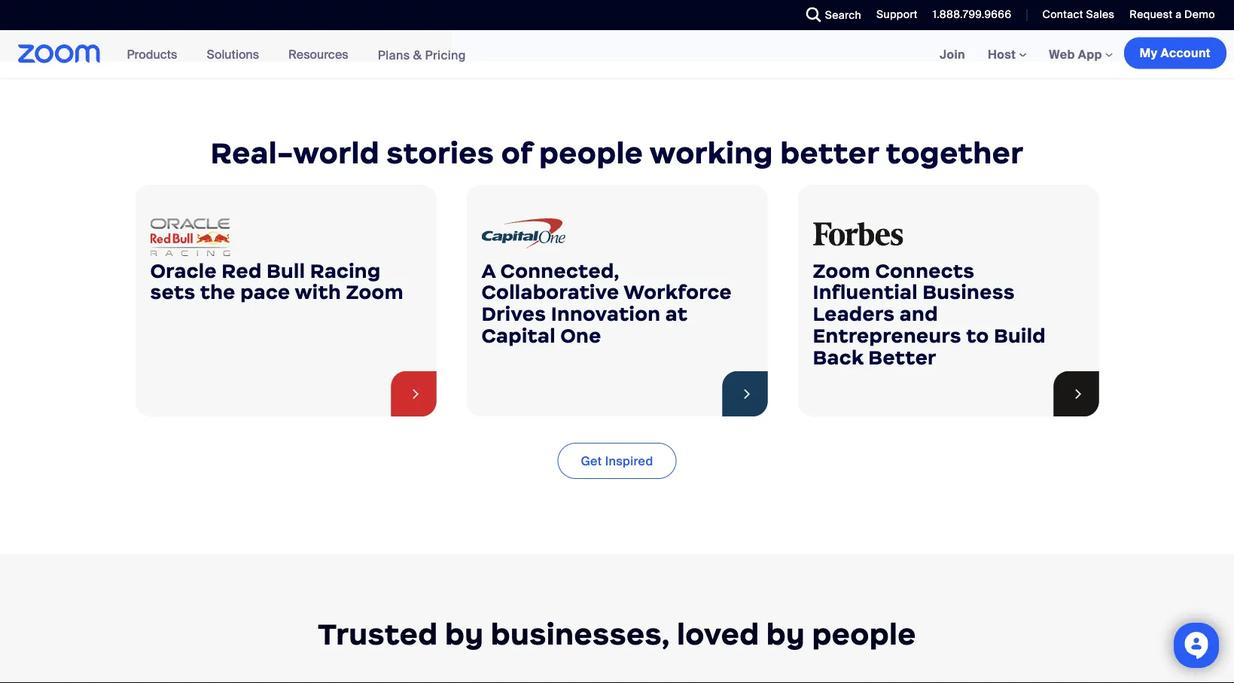Task type: vqa. For each thing, say whether or not it's contained in the screenshot.
JOIN 'link'
yes



Task type: locate. For each thing, give the bounding box(es) containing it.
right image for a connected, collaborative workforce drives innovation at capital one
[[740, 383, 755, 405]]

host
[[988, 46, 1019, 62]]

people
[[539, 135, 643, 171], [812, 616, 917, 653]]

contact sales link
[[1031, 0, 1119, 30], [1043, 8, 1115, 21]]

a
[[482, 258, 496, 283]]

get
[[581, 453, 602, 469]]

plans & pricing
[[378, 47, 466, 63]]

2 right image from the left
[[740, 383, 755, 405]]

sales
[[1087, 8, 1115, 21]]

and
[[900, 302, 938, 326]]

better
[[869, 345, 937, 369]]

1 horizontal spatial by
[[767, 616, 805, 653]]

3 right image from the left
[[1071, 383, 1087, 405]]

zoom logo image
[[18, 44, 101, 63]]

1 horizontal spatial people
[[812, 616, 917, 653]]

2 by from the left
[[767, 616, 805, 653]]

connected,
[[501, 258, 620, 283]]

request
[[1130, 8, 1173, 21]]

a connected, collaborative workforce drives innovation at capital one
[[482, 258, 732, 348]]

web app button
[[1050, 46, 1113, 62]]

1.888.799.9666 button
[[922, 0, 1016, 30], [933, 8, 1012, 21]]

plans
[[378, 47, 410, 63]]

solutions
[[207, 46, 259, 62]]

join
[[940, 46, 966, 62]]

banner
[[0, 30, 1235, 79]]

search
[[825, 8, 862, 22]]

zoom
[[813, 258, 871, 283], [346, 280, 404, 304]]

plans & pricing link
[[378, 47, 466, 63], [378, 47, 466, 63]]

1 horizontal spatial right image
[[740, 383, 755, 405]]

0 horizontal spatial zoom
[[346, 280, 404, 304]]

1 vertical spatial people
[[812, 616, 917, 653]]

business
[[923, 280, 1015, 304]]

connects
[[876, 258, 975, 283]]

account
[[1161, 45, 1211, 61]]

contact sales link up web app dropdown button
[[1043, 8, 1115, 21]]

the
[[200, 280, 236, 304]]

support link
[[865, 0, 922, 30], [877, 8, 918, 21]]

build
[[994, 323, 1046, 348]]

bull
[[267, 258, 305, 283]]

collaborative
[[482, 280, 620, 304]]

real-world stories of people working better together
[[211, 135, 1024, 171]]

web
[[1050, 46, 1075, 62]]

host button
[[988, 46, 1027, 62]]

app
[[1078, 46, 1103, 62]]

0 horizontal spatial by
[[445, 616, 484, 653]]

2 horizontal spatial right image
[[1071, 383, 1087, 405]]

0 vertical spatial people
[[539, 135, 643, 171]]

right image
[[408, 383, 424, 405], [740, 383, 755, 405], [1071, 383, 1087, 405]]

oracle red bull racing sets the pace with zoom
[[150, 258, 404, 304]]

with
[[295, 280, 341, 304]]

zoom right with
[[346, 280, 404, 304]]

together
[[886, 135, 1024, 171]]

request a demo
[[1130, 8, 1216, 21]]

by
[[445, 616, 484, 653], [767, 616, 805, 653]]

solutions button
[[207, 30, 266, 78]]

1 horizontal spatial zoom
[[813, 258, 871, 283]]

0 horizontal spatial right image
[[408, 383, 424, 405]]

&
[[413, 47, 422, 63]]

capital
[[482, 323, 556, 348]]

right image for oracle red bull racing sets the pace with zoom
[[408, 383, 424, 405]]

zoom up leaders
[[813, 258, 871, 283]]

oracle
[[150, 258, 217, 283]]

1 right image from the left
[[408, 383, 424, 405]]

businesses,
[[491, 616, 670, 653]]

request a demo link
[[1119, 0, 1235, 30], [1130, 8, 1216, 21]]

back
[[813, 345, 864, 369]]

better
[[780, 135, 879, 171]]

zoom inside "zoom connects influential business leaders and entrepreneurs to build back better"
[[813, 258, 871, 283]]

banner containing my account
[[0, 30, 1235, 79]]

0 horizontal spatial people
[[539, 135, 643, 171]]



Task type: describe. For each thing, give the bounding box(es) containing it.
1 by from the left
[[445, 616, 484, 653]]

contact
[[1043, 8, 1084, 21]]

resources
[[289, 46, 348, 62]]

contact sales
[[1043, 8, 1115, 21]]

join link
[[929, 30, 977, 78]]

at
[[666, 302, 688, 326]]

a
[[1176, 8, 1182, 21]]

to
[[967, 323, 990, 348]]

my
[[1140, 45, 1158, 61]]

drives
[[482, 302, 546, 326]]

get inspired
[[581, 453, 653, 469]]

pace
[[240, 280, 290, 304]]

products button
[[127, 30, 184, 78]]

trusted
[[318, 616, 438, 653]]

my account
[[1140, 45, 1211, 61]]

one
[[561, 323, 602, 348]]

world
[[293, 135, 380, 171]]

support
[[877, 8, 918, 21]]

innovation
[[551, 302, 661, 326]]

zoom inside oracle red bull racing sets the pace with zoom
[[346, 280, 404, 304]]

sets
[[150, 280, 196, 304]]

product information navigation
[[116, 30, 477, 79]]

real-
[[211, 135, 293, 171]]

racing
[[310, 258, 381, 283]]

search button
[[795, 0, 865, 30]]

loved
[[677, 616, 760, 653]]

demo
[[1185, 8, 1216, 21]]

zoom connects influential business leaders and entrepreneurs to build back better
[[813, 258, 1046, 369]]

influential
[[813, 280, 918, 304]]

pricing
[[425, 47, 466, 63]]

inspired
[[605, 453, 653, 469]]

of
[[501, 135, 532, 171]]

web app
[[1050, 46, 1103, 62]]

get inspired link
[[558, 443, 677, 479]]

products
[[127, 46, 177, 62]]

leaders
[[813, 302, 895, 326]]

contact sales link up web app at the top of the page
[[1031, 0, 1119, 30]]

right image for zoom connects influential business leaders and entrepreneurs to build back better
[[1071, 383, 1087, 405]]

1.888.799.9666
[[933, 8, 1012, 21]]

working
[[650, 135, 773, 171]]

entrepreneurs
[[813, 323, 962, 348]]

resources button
[[289, 30, 355, 78]]

stories
[[387, 135, 494, 171]]

meetings navigation
[[929, 30, 1235, 79]]

trusted by businesses, loved by people
[[318, 616, 917, 653]]

workforce
[[624, 280, 732, 304]]

my account link
[[1124, 37, 1227, 69]]

red
[[222, 258, 262, 283]]



